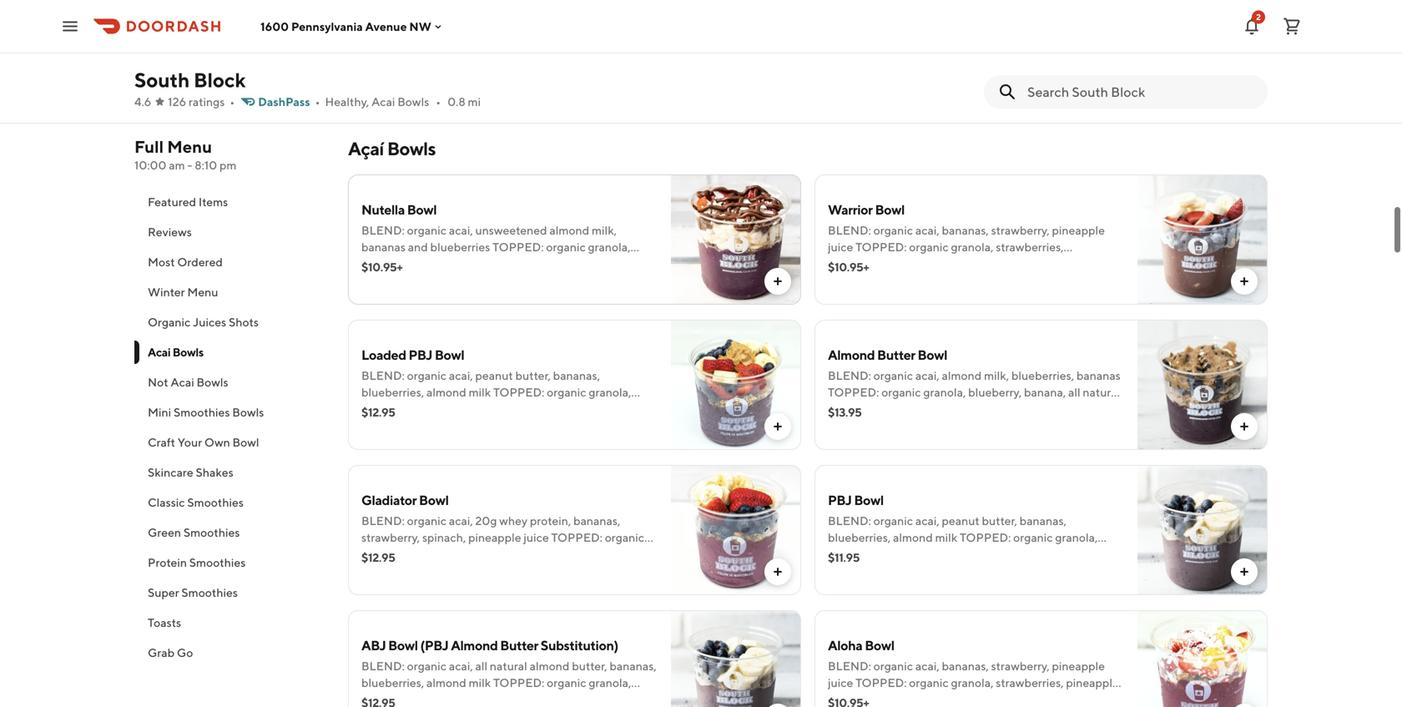 Task type: vqa. For each thing, say whether or not it's contained in the screenshot.
'ordered' at the top of page
yes



Task type: locate. For each thing, give the bounding box(es) containing it.
bowls for mini smoothies bowls
[[232, 405, 264, 419]]

$12.95 down loaded on the left of the page
[[361, 405, 395, 419]]

juice down warrior
[[828, 240, 853, 254]]

blend: for warrior
[[828, 223, 871, 237]]

2 $12.95 from the top
[[361, 550, 395, 564]]

gluten-
[[562, 273, 602, 287], [977, 273, 1016, 287], [562, 419, 602, 432], [520, 564, 560, 578], [977, 564, 1016, 578]]

bowls up not acai bowls
[[173, 345, 204, 359]]

1 horizontal spatial pbj
[[828, 492, 852, 508]]

acai, for nutella bowl
[[449, 223, 473, 237]]

granola, inside nutella bowl blend: organic acai, unsweetened almond milk, bananas and blueberries topped: organic granola, banana, strawberry, coconut & nutella calories: 638 our granola is certified organic, vegan and gluten-free
[[588, 240, 631, 254]]

strawberries,
[[996, 240, 1064, 254], [427, 402, 494, 416], [406, 547, 474, 561], [996, 676, 1064, 689]]

$12.95 for loaded pbj bowl
[[361, 405, 395, 419]]

coconut down aloha
[[828, 692, 872, 706]]

strawberry,
[[991, 223, 1050, 237], [406, 257, 464, 270], [361, 530, 420, 544], [991, 659, 1050, 673]]

vegan inside warrior bowl blend: organic acai, bananas, strawberry, pineapple juice topped: organic granola, strawberries, blueberries, bananas calories: 519 our granola is certified organic, vegan and gluten-free
[[920, 273, 952, 287]]

granola, inside loaded pbj bowl blend: organic acai, peanut butter, bananas, blueberries, almond milk  topped: organic granola, blueberries, strawberries, bananas, peanut butter our granola is certified organic, vegan and gluten-free
[[589, 385, 631, 399]]

reviews button
[[134, 217, 328, 247]]

bowls
[[398, 95, 429, 109], [387, 138, 436, 159], [173, 345, 204, 359], [197, 375, 228, 389], [232, 405, 264, 419]]

gluten- down 633 at the right bottom of page
[[977, 564, 1016, 578]]

bowls left 0.8
[[398, 95, 429, 109]]

blend: down warrior
[[828, 223, 871, 237]]

our inside abj bowl (pbj almond butter substitution) blend: organic acai, all natural almond butter, bananas, blueberries, almond milk  topped: organic granola, blueberries, bananas our granola is certified organi
[[473, 692, 494, 706]]

1 vertical spatial pbj
[[828, 492, 852, 508]]

certified inside nutella bowl blend: organic acai, unsweetened almond milk, bananas and blueberries topped: organic granola, banana, strawberry, coconut & nutella calories: 638 our granola is certified organic, vegan and gluten-free
[[414, 273, 458, 287]]

acai, inside warrior bowl blend: organic acai, bananas, strawberry, pineapple juice topped: organic granola, strawberries, blueberries, bananas calories: 519 our granola is certified organic, vegan and gluten-free
[[916, 223, 940, 237]]

bowl inside abj bowl (pbj almond butter substitution) blend: organic acai, all natural almond butter, bananas, blueberries, almond milk  topped: organic granola, blueberries, bananas our granola is certified organi
[[388, 637, 418, 653]]

0 horizontal spatial pbj
[[409, 347, 432, 363]]

smoothies up craft your own bowl
[[174, 405, 230, 419]]

our inside loaded pbj bowl blend: organic acai, peanut butter, bananas, blueberries, almond milk  topped: organic granola, blueberries, strawberries, bananas, peanut butter our granola is certified organic, vegan and gluten-free
[[622, 402, 643, 416]]

nutella bowl image
[[671, 174, 801, 305]]

blend: inside the gladiator bowl blend: organic acai, 20g whey protein, bananas, strawberry, spinach, pineapple juice topped: organic granola, strawberries, blueberries, bananas our granola is certified organic, vegan and gluten-free
[[361, 514, 405, 528]]

blend:
[[361, 223, 405, 237], [828, 223, 871, 237], [361, 369, 405, 382], [361, 514, 405, 528], [828, 514, 871, 528], [361, 659, 405, 673], [828, 659, 871, 673]]

gluten- down protein,
[[520, 564, 560, 578]]

1 $10.95+ from the left
[[361, 260, 403, 274]]

grab go
[[148, 646, 193, 659]]

blend: for nutella
[[361, 223, 405, 237]]

bowl inside aloha bowl blend: organic acai, bananas, strawberry, pineapple juice topped: organic granola, strawberries, pineapple, coconut our granola is certified organic, vegan a
[[865, 637, 895, 653]]

1 horizontal spatial butter,
[[572, 659, 607, 673]]

2 vertical spatial juice
[[828, 676, 853, 689]]

topped: inside pbj bowl blend: organic acai, peanut butter, bananas, blueberries, almond milk  topped: organic granola, blueberries, bananas calories: 633 our granola is certified organic, vegan and gluten-free
[[960, 530, 1011, 544]]

loaded pbj bowl image
[[671, 320, 801, 450]]

1 horizontal spatial peanut
[[546, 402, 584, 416]]

1 vertical spatial butter,
[[982, 514, 1017, 528]]

acai right healthy,
[[372, 95, 395, 109]]

inflammation,
[[361, 53, 434, 67]]

blueberries,
[[828, 257, 891, 270], [361, 385, 424, 399], [361, 402, 424, 416], [828, 530, 891, 544], [476, 547, 539, 561], [828, 547, 891, 561], [361, 676, 424, 689], [361, 692, 424, 706]]

acai, for gladiator bowl
[[449, 514, 473, 528]]

pineapple inside aloha bowl blend: organic acai, bananas, strawberry, pineapple juice topped: organic granola, strawberries, pineapple, coconut our granola is certified organic, vegan a
[[1052, 659, 1105, 673]]

$10.95+ down nutella
[[361, 260, 403, 274]]

almond
[[550, 223, 589, 237], [427, 385, 466, 399], [893, 530, 933, 544], [530, 659, 570, 673], [427, 676, 466, 689]]

smoothies up protein smoothies
[[184, 525, 240, 539]]

bowls up mini smoothies bowls
[[197, 375, 228, 389]]

healthy, acai bowls • 0.8 mi
[[325, 95, 481, 109]]

519
[[988, 257, 1007, 270]]

blend: up $11.95
[[828, 514, 871, 528]]

pbj bowl blend: organic acai, peanut butter, bananas, blueberries, almond milk  topped: organic granola, blueberries, bananas calories: 633 our granola is certified organic, vegan and gluten-free
[[828, 492, 1098, 578]]

0 horizontal spatial $10.95+
[[361, 260, 403, 274]]

2 • from the left
[[315, 95, 320, 109]]

-
[[187, 158, 192, 172]]

menu
[[167, 137, 212, 157], [187, 285, 218, 299]]

acai, inside the gladiator bowl blend: organic acai, 20g whey protein, bananas, strawberry, spinach, pineapple juice topped: organic granola, strawberries, blueberries, bananas our granola is certified organic, vegan and gluten-free
[[449, 514, 473, 528]]

633
[[988, 547, 1008, 561]]

peanut
[[475, 369, 513, 382], [546, 402, 584, 416], [942, 514, 980, 528]]

craft your own bowl button
[[134, 427, 328, 457]]

pbj
[[409, 347, 432, 363], [828, 492, 852, 508]]

0 vertical spatial pineapple
[[1052, 223, 1105, 237]]

abj
[[361, 637, 386, 653]]

almond up $13.95
[[828, 347, 875, 363]]

8:10
[[195, 158, 217, 172]]

$10.95+ down warrior
[[828, 260, 869, 274]]

granola inside the gladiator bowl blend: organic acai, 20g whey protein, bananas, strawberry, spinach, pineapple juice topped: organic granola, strawberries, blueberries, bananas our granola is certified organic, vegan and gluten-free
[[611, 547, 651, 561]]

bananas, inside warrior bowl blend: organic acai, bananas, strawberry, pineapple juice topped: organic granola, strawberries, blueberries, bananas calories: 519 our granola is certified organic, vegan and gluten-free
[[942, 223, 989, 237]]

granola, inside warrior bowl blend: organic acai, bananas, strawberry, pineapple juice topped: organic granola, strawberries, blueberries, bananas calories: 519 our granola is certified organic, vegan and gluten-free
[[951, 240, 994, 254]]

pineapple
[[1052, 223, 1105, 237], [468, 530, 521, 544], [1052, 659, 1105, 673]]

0 horizontal spatial butter
[[500, 637, 538, 653]]

granola, inside aloha bowl blend: organic acai, bananas, strawberry, pineapple juice topped: organic granola, strawberries, pineapple, coconut our granola is certified organic, vegan a
[[951, 676, 994, 689]]

0 vertical spatial acai
[[372, 95, 395, 109]]

granola
[[1033, 257, 1072, 270], [361, 273, 401, 287], [361, 419, 401, 432], [611, 547, 651, 561], [1034, 547, 1074, 561], [496, 692, 536, 706], [897, 692, 937, 706]]

bowls for healthy, acai bowls • 0.8 mi
[[398, 95, 429, 109]]

smoothies down protein smoothies
[[181, 586, 238, 599]]

• left healthy,
[[315, 95, 320, 109]]

smoothies down the green smoothies button
[[189, 556, 246, 569]]

vegan inside nutella bowl blend: organic acai, unsweetened almond milk, bananas and blueberries topped: organic granola, banana, strawberry, coconut & nutella calories: 638 our granola is certified organic, vegan and gluten-free
[[506, 273, 538, 287]]

$12.95 down gladiator
[[361, 550, 395, 564]]

0 horizontal spatial butter,
[[515, 369, 551, 382]]

1 vertical spatial juice
[[524, 530, 549, 544]]

not acai bowls button
[[134, 367, 328, 397]]

menu up - on the top of page
[[167, 137, 212, 157]]

2 vertical spatial acai
[[171, 375, 194, 389]]

bananas down protein,
[[542, 547, 586, 561]]

aloha bowl blend: organic acai, bananas, strawberry, pineapple juice topped: organic granola, strawberries, pineapple, coconut our granola is certified organic, vegan a
[[828, 637, 1122, 707]]

blend: down aloha
[[828, 659, 871, 673]]

1 vertical spatial milk
[[935, 530, 958, 544]]

strawberries, inside loaded pbj bowl blend: organic acai, peanut butter, bananas, blueberries, almond milk  topped: organic granola, blueberries, strawberries, bananas, peanut butter our granola is certified organic, vegan and gluten-free
[[427, 402, 494, 416]]

blend: down gladiator
[[361, 514, 405, 528]]

organic,
[[461, 273, 503, 287], [875, 273, 917, 287], [461, 419, 503, 432], [419, 564, 461, 578], [875, 564, 917, 578], [997, 692, 1039, 706]]

most ordered
[[148, 255, 223, 269]]

(pbj
[[420, 637, 449, 653]]

2 $10.95+ from the left
[[828, 260, 869, 274]]

açaí bowls
[[348, 138, 436, 159]]

all
[[475, 659, 488, 673]]

1 vertical spatial butter
[[500, 637, 538, 653]]

1600 pennsylvania avenue nw button
[[260, 19, 445, 33]]

shots
[[229, 315, 259, 329]]

pbj right loaded on the left of the page
[[409, 347, 432, 363]]

2 vertical spatial butter,
[[572, 659, 607, 673]]

butter, inside abj bowl (pbj almond butter substitution) blend: organic acai, all natural almond butter, bananas, blueberries, almond milk  topped: organic granola, blueberries, bananas our granola is certified organi
[[572, 659, 607, 673]]

juice
[[828, 240, 853, 254], [524, 530, 549, 544], [828, 676, 853, 689]]

acai up not
[[148, 345, 171, 359]]

is
[[1075, 257, 1083, 270], [403, 273, 412, 287], [403, 419, 412, 432], [1076, 547, 1084, 561], [361, 564, 369, 578], [538, 692, 546, 706], [940, 692, 948, 706]]

milk,
[[592, 223, 617, 237]]

free inside nutella bowl blend: organic acai, unsweetened almond milk, bananas and blueberries topped: organic granola, banana, strawberry, coconut & nutella calories: 638 our granola is certified organic, vegan and gluten-free
[[602, 273, 623, 287]]

free inside the gladiator bowl blend: organic acai, 20g whey protein, bananas, strawberry, spinach, pineapple juice topped: organic granola, strawberries, blueberries, bananas our granola is certified organic, vegan and gluten-free
[[560, 564, 581, 578]]

featured
[[148, 195, 196, 209]]

calories: inside nutella bowl blend: organic acai, unsweetened almond milk, bananas and blueberries topped: organic granola, banana, strawberry, coconut & nutella calories: 638 our granola is certified organic, vegan and gluten-free
[[561, 257, 608, 270]]

apple,
[[403, 20, 436, 33]]

menu inside full menu 10:00 am - 8:10 pm
[[167, 137, 212, 157]]

and
[[482, 53, 502, 67], [408, 240, 428, 254], [540, 273, 560, 287], [954, 273, 974, 287], [540, 419, 560, 432], [498, 564, 518, 578], [954, 564, 974, 578]]

pbj up $11.95
[[828, 492, 852, 508]]

0 vertical spatial butter
[[877, 347, 915, 363]]

1 horizontal spatial coconut
[[828, 692, 872, 706]]

126 ratings •
[[168, 95, 235, 109]]

bananas,
[[942, 223, 989, 237], [553, 369, 600, 382], [497, 402, 544, 416], [573, 514, 620, 528], [1020, 514, 1067, 528], [610, 659, 657, 673], [942, 659, 989, 673]]

strawberry, inside warrior bowl blend: organic acai, bananas, strawberry, pineapple juice topped: organic granola, strawberries, blueberries, bananas calories: 519 our granola is certified organic, vegan and gluten-free
[[991, 223, 1050, 237]]

granola inside loaded pbj bowl blend: organic acai, peanut butter, bananas, blueberries, almond milk  topped: organic granola, blueberries, strawberries, bananas, peanut butter our granola is certified organic, vegan and gluten-free
[[361, 419, 401, 432]]

smoothies
[[174, 405, 230, 419], [187, 495, 244, 509], [184, 525, 240, 539], [189, 556, 246, 569], [181, 586, 238, 599]]

almond
[[828, 347, 875, 363], [451, 637, 498, 653]]

strawberry, inside the gladiator bowl blend: organic acai, 20g whey protein, bananas, strawberry, spinach, pineapple juice topped: organic granola, strawberries, blueberries, bananas our granola is certified organic, vegan and gluten-free
[[361, 530, 420, 544]]

banana,
[[361, 257, 403, 270]]

juice inside warrior bowl blend: organic acai, bananas, strawberry, pineapple juice topped: organic granola, strawberries, blueberries, bananas calories: 519 our granola is certified organic, vegan and gluten-free
[[828, 240, 853, 254]]

menu inside winter menu button
[[187, 285, 218, 299]]

our inside aloha bowl blend: organic acai, bananas, strawberry, pineapple juice topped: organic granola, strawberries, pineapple, coconut our granola is certified organic, vegan a
[[874, 692, 895, 706]]

0 horizontal spatial coconut
[[467, 257, 510, 270]]

acai inside button
[[171, 375, 194, 389]]

blueberries, inside the gladiator bowl blend: organic acai, 20g whey protein, bananas, strawberry, spinach, pineapple juice topped: organic granola, strawberries, blueberries, bananas our granola is certified organic, vegan and gluten-free
[[476, 547, 539, 561]]

acai,
[[449, 223, 473, 237], [916, 223, 940, 237], [449, 369, 473, 382], [449, 514, 473, 528], [916, 514, 940, 528], [449, 659, 473, 673], [916, 659, 940, 673]]

super smoothies button
[[134, 578, 328, 608]]

1 horizontal spatial almond
[[828, 347, 875, 363]]

nutella
[[361, 202, 405, 217]]

2 vertical spatial milk
[[469, 676, 491, 689]]

topped: inside the gladiator bowl blend: organic acai, 20g whey protein, bananas, strawberry, spinach, pineapple juice topped: organic granola, strawberries, blueberries, bananas our granola is certified organic, vegan and gluten-free
[[551, 530, 603, 544]]

vegan inside loaded pbj bowl blend: organic acai, peanut butter, bananas, blueberries, almond milk  topped: organic granola, blueberries, strawberries, bananas, peanut butter our granola is certified organic, vegan and gluten-free
[[506, 419, 538, 432]]

0 horizontal spatial almond
[[451, 637, 498, 653]]

calories: left 519
[[940, 257, 986, 270]]

acai, for pbj bowl
[[916, 514, 940, 528]]

topped:
[[493, 240, 544, 254], [856, 240, 907, 254], [493, 385, 545, 399], [551, 530, 603, 544], [960, 530, 1011, 544], [493, 676, 545, 689], [856, 676, 907, 689]]

1 $12.95 from the top
[[361, 405, 395, 419]]

bananas inside abj bowl (pbj almond butter substitution) blend: organic acai, all natural almond butter, bananas, blueberries, almond milk  topped: organic granola, blueberries, bananas our granola is certified organi
[[427, 692, 471, 706]]

add item to cart image for pbj bowl
[[1238, 565, 1251, 578]]

not
[[148, 375, 168, 389]]

acai for not
[[171, 375, 194, 389]]

organic
[[148, 315, 191, 329]]

2 horizontal spatial •
[[436, 95, 441, 109]]

1600 pennsylvania avenue nw
[[260, 19, 431, 33]]

toasts button
[[134, 608, 328, 638]]

bananas right $11.95
[[893, 547, 937, 561]]

1 horizontal spatial butter
[[877, 347, 915, 363]]

blend: down loaded on the left of the page
[[361, 369, 405, 382]]

calories:
[[561, 257, 608, 270], [940, 257, 986, 270], [940, 547, 986, 561]]

• down block
[[230, 95, 235, 109]]

blend: inside warrior bowl blend: organic acai, bananas, strawberry, pineapple juice topped: organic granola, strawberries, blueberries, bananas calories: 519 our granola is certified organic, vegan and gluten-free
[[828, 223, 871, 237]]

ginger
[[526, 36, 560, 50]]

15
[[575, 53, 587, 67]]

0 vertical spatial butter,
[[515, 369, 551, 382]]

gluten- inside loaded pbj bowl blend: organic acai, peanut butter, bananas, blueberries, almond milk  topped: organic granola, blueberries, strawberries, bananas, peanut butter our granola is certified organic, vegan and gluten-free
[[562, 419, 602, 432]]

strawberries, inside aloha bowl blend: organic acai, bananas, strawberry, pineapple juice topped: organic granola, strawberries, pineapple, coconut our granola is certified organic, vegan a
[[996, 676, 1064, 689]]

pineapple for aloha bowl
[[1052, 659, 1105, 673]]

bananas left 519
[[893, 257, 937, 270]]

and inside the gladiator bowl blend: organic acai, 20g whey protein, bananas, strawberry, spinach, pineapple juice topped: organic granola, strawberries, blueberries, bananas our granola is certified organic, vegan and gluten-free
[[498, 564, 518, 578]]

own
[[204, 435, 230, 449]]

• left 0.8
[[436, 95, 441, 109]]

juice down protein,
[[524, 530, 549, 544]]

bowl for warrior bowl
[[875, 202, 905, 217]]

smoothies down shakes at the bottom left of the page
[[187, 495, 244, 509]]

2 vertical spatial peanut
[[942, 514, 980, 528]]

juice for aloha bowl
[[828, 676, 853, 689]]

0 vertical spatial juice
[[828, 240, 853, 254]]

bananas, inside the gladiator bowl blend: organic acai, 20g whey protein, bananas, strawberry, spinach, pineapple juice topped: organic granola, strawberries, blueberries, bananas our granola is certified organic, vegan and gluten-free
[[573, 514, 620, 528]]

butter, inside loaded pbj bowl blend: organic acai, peanut butter, bananas, blueberries, almond milk  topped: organic granola, blueberries, strawberries, bananas, peanut butter our granola is certified organic, vegan and gluten-free
[[515, 369, 551, 382]]

0 horizontal spatial peanut
[[475, 369, 513, 382]]

2 horizontal spatial butter,
[[982, 514, 1017, 528]]

1 vertical spatial almond
[[451, 637, 498, 653]]

1 vertical spatial menu
[[187, 285, 218, 299]]

bowls for not acai bowls
[[197, 375, 228, 389]]

calories: left 633 at the right bottom of page
[[940, 547, 986, 561]]

juice down aloha
[[828, 676, 853, 689]]

butter inside abj bowl (pbj almond butter substitution) blend: organic acai, all natural almond butter, bananas, blueberries, almond milk  topped: organic granola, blueberries, bananas our granola is certified organi
[[500, 637, 538, 653]]

whey
[[499, 514, 528, 528]]

1 vertical spatial $12.95
[[361, 550, 395, 564]]

almond up the all
[[451, 637, 498, 653]]

our inside pbj bowl blend: organic acai, peanut butter, bananas, blueberries, almond milk  topped: organic granola, blueberries, bananas calories: 633 our granola is certified organic, vegan and gluten-free
[[1011, 547, 1032, 561]]

bananas, inside pbj bowl blend: organic acai, peanut butter, bananas, blueberries, almond milk  topped: organic granola, blueberries, bananas calories: 633 our granola is certified organic, vegan and gluten-free
[[1020, 514, 1067, 528]]

unsweetened
[[475, 223, 547, 237]]

menu for winter
[[187, 285, 218, 299]]

almond inside loaded pbj bowl blend: organic acai, peanut butter, bananas, blueberries, almond milk  topped: organic granola, blueberries, strawberries, bananas, peanut butter our granola is certified organic, vegan and gluten-free
[[427, 385, 466, 399]]

bananas up banana,
[[361, 240, 406, 254]]

0 vertical spatial peanut
[[475, 369, 513, 382]]

bowl
[[407, 202, 437, 217], [875, 202, 905, 217], [435, 347, 464, 363], [918, 347, 947, 363], [232, 435, 259, 449], [419, 492, 449, 508], [854, 492, 884, 508], [388, 637, 418, 653], [865, 637, 895, 653]]

green
[[148, 525, 181, 539]]

toasts
[[148, 616, 181, 629]]

warrior
[[828, 202, 873, 217]]

gluten- down butter
[[562, 419, 602, 432]]

1 • from the left
[[230, 95, 235, 109]]

acai right not
[[171, 375, 194, 389]]

0 horizontal spatial •
[[230, 95, 235, 109]]

mi
[[468, 95, 481, 109]]

10:00
[[134, 158, 166, 172]]

menu up organic juices shots
[[187, 285, 218, 299]]

0 vertical spatial $12.95
[[361, 405, 395, 419]]

classic
[[148, 495, 185, 509]]

certified inside aloha bowl blend: organic acai, bananas, strawberry, pineapple juice topped: organic granola, strawberries, pineapple, coconut our granola is certified organic, vegan a
[[950, 692, 995, 706]]

blend: down 'abj'
[[361, 659, 405, 673]]

strawberries, inside warrior bowl blend: organic acai, bananas, strawberry, pineapple juice topped: organic granola, strawberries, blueberries, bananas calories: 519 our granola is certified organic, vegan and gluten-free
[[996, 240, 1064, 254]]

0 vertical spatial pbj
[[409, 347, 432, 363]]

topped: inside nutella bowl blend: organic acai, unsweetened almond milk, bananas and blueberries topped: organic granola, banana, strawberry, coconut & nutella calories: 638 our granola is certified organic, vegan and gluten-free
[[493, 240, 544, 254]]

organic, inside loaded pbj bowl blend: organic acai, peanut butter, bananas, blueberries, almond milk  topped: organic granola, blueberries, strawberries, bananas, peanut butter our granola is certified organic, vegan and gluten-free
[[461, 419, 503, 432]]

bananas down (pbj
[[427, 692, 471, 706]]

bowls down the not acai bowls button
[[232, 405, 264, 419]]

$10.95+ for warrior bowl
[[828, 260, 869, 274]]

butter
[[586, 402, 619, 416]]

gluten- down 519
[[977, 273, 1016, 287]]

blend: inside pbj bowl blend: organic acai, peanut butter, bananas, blueberries, almond milk  topped: organic granola, blueberries, bananas calories: 633 our granola is certified organic, vegan and gluten-free
[[828, 514, 871, 528]]

calories: left 638 at the left top
[[561, 257, 608, 270]]

wheatgrass
[[480, 20, 540, 33]]

acai, inside pbj bowl blend: organic acai, peanut butter, bananas, blueberries, almond milk  topped: organic granola, blueberries, bananas calories: 633 our granola is certified organic, vegan and gluten-free
[[916, 514, 940, 528]]

add item to cart image
[[771, 275, 785, 288], [771, 420, 785, 433], [1238, 420, 1251, 433], [771, 565, 785, 578], [1238, 565, 1251, 578]]

pbj bowl image
[[1138, 465, 1268, 595]]

acai for healthy,
[[372, 95, 395, 109]]

bananas
[[361, 240, 406, 254], [893, 257, 937, 270], [542, 547, 586, 561], [893, 547, 937, 561], [427, 692, 471, 706]]

blend: down nutella
[[361, 223, 405, 237]]

bowl inside the gladiator bowl blend: organic acai, 20g whey protein, bananas, strawberry, spinach, pineapple juice topped: organic granola, strawberries, blueberries, bananas our granola is certified organic, vegan and gluten-free
[[419, 492, 449, 508]]

2 vertical spatial pineapple
[[1052, 659, 1105, 673]]

warrior bowl blend: organic acai, bananas, strawberry, pineapple juice topped: organic granola, strawberries, blueberries, bananas calories: 519 our granola is certified organic, vegan and gluten-free
[[828, 202, 1105, 287]]

certified inside pbj bowl blend: organic acai, peanut butter, bananas, blueberries, almond milk  topped: organic granola, blueberries, bananas calories: 633 our granola is certified organic, vegan and gluten-free
[[828, 564, 873, 578]]

2 horizontal spatial peanut
[[942, 514, 980, 528]]

nutella
[[522, 257, 559, 270]]

gluten- inside nutella bowl blend: organic acai, unsweetened almond milk, bananas and blueberries topped: organic granola, banana, strawberry, coconut & nutella calories: 638 our granola is certified organic, vegan and gluten-free
[[562, 273, 602, 287]]

parsley,
[[442, 36, 482, 50]]

0 vertical spatial menu
[[167, 137, 212, 157]]

gladiator
[[361, 492, 417, 508]]

classic smoothies button
[[134, 487, 328, 518]]

1 vertical spatial coconut
[[828, 692, 872, 706]]

gluten- down milk,
[[562, 273, 602, 287]]

bowl for abj bowl (pbj almond butter substitution)
[[388, 637, 418, 653]]

add item to cart image for nutella bowl
[[771, 275, 785, 288]]

0 vertical spatial coconut
[[467, 257, 510, 270]]

blueberries, inside warrior bowl blend: organic acai, bananas, strawberry, pineapple juice topped: organic granola, strawberries, blueberries, bananas calories: 519 our granola is certified organic, vegan and gluten-free
[[828, 257, 891, 270]]

craft your own bowl
[[148, 435, 259, 449]]

1 horizontal spatial •
[[315, 95, 320, 109]]

is inside warrior bowl blend: organic acai, bananas, strawberry, pineapple juice topped: organic granola, strawberries, blueberries, bananas calories: 519 our granola is certified organic, vegan and gluten-free
[[1075, 257, 1083, 270]]

0 vertical spatial milk
[[469, 385, 491, 399]]

bowl for nutella bowl
[[407, 202, 437, 217]]

block
[[194, 68, 246, 92]]

juice inside the gladiator bowl blend: organic acai, 20g whey protein, bananas, strawberry, spinach, pineapple juice topped: organic granola, strawberries, blueberries, bananas our granola is certified organic, vegan and gluten-free
[[524, 530, 549, 544]]

1 horizontal spatial $10.95+
[[828, 260, 869, 274]]

organic, inside pbj bowl blend: organic acai, peanut butter, bananas, blueberries, almond milk  topped: organic granola, blueberries, bananas calories: 633 our granola is certified organic, vegan and gluten-free
[[875, 564, 917, 578]]

vegan inside the gladiator bowl blend: organic acai, 20g whey protein, bananas, strawberry, spinach, pineapple juice topped: organic granola, strawberries, blueberries, bananas our granola is certified organic, vegan and gluten-free
[[463, 564, 496, 578]]

$11.95
[[828, 550, 860, 564]]

coconut left &
[[467, 257, 510, 270]]

3 • from the left
[[436, 95, 441, 109]]

milk inside pbj bowl blend: organic acai, peanut butter, bananas, blueberries, almond milk  topped: organic granola, blueberries, bananas calories: 633 our granola is certified organic, vegan and gluten-free
[[935, 530, 958, 544]]

mini smoothies bowls
[[148, 405, 264, 419]]

coconut inside aloha bowl blend: organic acai, bananas, strawberry, pineapple juice topped: organic granola, strawberries, pineapple, coconut our granola is certified organic, vegan a
[[828, 692, 872, 706]]

bowl inside nutella bowl blend: organic acai, unsweetened almond milk, bananas and blueberries topped: organic granola, banana, strawberry, coconut & nutella calories: 638 our granola is certified organic, vegan and gluten-free
[[407, 202, 437, 217]]

certified
[[414, 273, 458, 287], [828, 273, 873, 287], [414, 419, 458, 432], [372, 564, 416, 578], [828, 564, 873, 578], [549, 692, 593, 706], [950, 692, 995, 706]]

1 vertical spatial pineapple
[[468, 530, 521, 544]]



Task type: describe. For each thing, give the bounding box(es) containing it.
free inside warrior bowl blend: organic acai, bananas, strawberry, pineapple juice topped: organic granola, strawberries, blueberries, bananas calories: 519 our granola is certified organic, vegan and gluten-free
[[1016, 273, 1037, 287]]

vegan inside pbj bowl blend: organic acai, peanut butter, bananas, blueberries, almond milk  topped: organic granola, blueberries, bananas calories: 633 our granola is certified organic, vegan and gluten-free
[[920, 564, 952, 578]]

Item Search search field
[[1028, 83, 1255, 101]]

blend: for aloha
[[828, 659, 871, 673]]

bananas inside the gladiator bowl blend: organic acai, 20g whey protein, bananas, strawberry, spinach, pineapple juice topped: organic granola, strawberries, blueberries, bananas our granola is certified organic, vegan and gluten-free
[[542, 547, 586, 561]]

126
[[168, 95, 186, 109]]

most
[[148, 255, 175, 269]]

bananas inside nutella bowl blend: organic acai, unsweetened almond milk, bananas and blueberries topped: organic granola, banana, strawberry, coconut & nutella calories: 638 our granola is certified organic, vegan and gluten-free
[[361, 240, 406, 254]]

craft
[[148, 435, 175, 449]]

juice for warrior bowl
[[828, 240, 853, 254]]

grass shot image
[[671, 0, 801, 101]]

&
[[513, 257, 520, 270]]

free inside pbj bowl blend: organic acai, peanut butter, bananas, blueberries, almond milk  topped: organic granola, blueberries, bananas calories: 633 our granola is certified organic, vegan and gluten-free
[[1016, 564, 1037, 578]]

and inside warrior bowl blend: organic acai, bananas, strawberry, pineapple juice topped: organic granola, strawberries, blueberries, bananas calories: 519 our granola is certified organic, vegan and gluten-free
[[954, 273, 974, 287]]

healthy,
[[325, 95, 369, 109]]

organic, inside aloha bowl blend: organic acai, bananas, strawberry, pineapple juice topped: organic granola, strawberries, pineapple, coconut our granola is certified organic, vegan a
[[997, 692, 1039, 706]]

strawberry, inside aloha bowl blend: organic acai, bananas, strawberry, pineapple juice topped: organic granola, strawberries, pineapple, coconut our granola is certified organic, vegan a
[[991, 659, 1050, 673]]

topped: inside abj bowl (pbj almond butter substitution) blend: organic acai, all natural almond butter, bananas, blueberries, almond milk  topped: organic granola, blueberries, bananas our granola is certified organi
[[493, 676, 545, 689]]

acai, for warrior bowl
[[916, 223, 940, 237]]

pm
[[220, 158, 237, 172]]

bananas inside pbj bowl blend: organic acai, peanut butter, bananas, blueberries, almond milk  topped: organic granola, blueberries, bananas calories: 633 our granola is certified organic, vegan and gluten-free
[[893, 547, 937, 561]]

smoothies for protein
[[189, 556, 246, 569]]

super smoothies
[[148, 586, 238, 599]]

blend: for gladiator
[[361, 514, 405, 528]]

nw
[[409, 19, 431, 33]]

gluten- inside warrior bowl blend: organic acai, bananas, strawberry, pineapple juice topped: organic granola, strawberries, blueberries, bananas calories: 519 our granola is certified organic, vegan and gluten-free
[[977, 273, 1016, 287]]

dashpass •
[[258, 95, 320, 109]]

bowl for pbj bowl
[[854, 492, 884, 508]]

swelling
[[437, 53, 480, 67]]

protein smoothies button
[[134, 548, 328, 578]]

$12.95 for gladiator bowl
[[361, 550, 395, 564]]

gladiator bowl blend: organic acai, 20g whey protein, bananas, strawberry, spinach, pineapple juice topped: organic granola, strawberries, blueberries, bananas our granola is certified organic, vegan and gluten-free
[[361, 492, 651, 578]]

avenue
[[365, 19, 407, 33]]

classic smoothies
[[148, 495, 244, 509]]

acai, inside loaded pbj bowl blend: organic acai, peanut butter, bananas, blueberries, almond milk  topped: organic granola, blueberries, strawberries, bananas, peanut butter our granola is certified organic, vegan and gluten-free
[[449, 369, 473, 382]]

am
[[169, 158, 185, 172]]

protein
[[148, 556, 187, 569]]

smoothies for super
[[181, 586, 238, 599]]

is inside aloha bowl blend: organic acai, bananas, strawberry, pineapple juice topped: organic granola, strawberries, pineapple, coconut our granola is certified organic, vegan a
[[940, 692, 948, 706]]

abj bowl (pbj almond butter substitution) image
[[671, 610, 801, 707]]

$13.95
[[828, 405, 862, 419]]

smoothies for mini
[[174, 405, 230, 419]]

pineapple inside the gladiator bowl blend: organic acai, 20g whey protein, bananas, strawberry, spinach, pineapple juice topped: organic granola, strawberries, blueberries, bananas our granola is certified organic, vegan and gluten-free
[[468, 530, 521, 544]]

organic juices shots button
[[134, 307, 328, 337]]

granola inside abj bowl (pbj almond butter substitution) blend: organic acai, all natural almond butter, bananas, blueberries, almond milk  topped: organic granola, blueberries, bananas our granola is certified organi
[[496, 692, 536, 706]]

smoothies for classic
[[187, 495, 244, 509]]

add item to cart image for loaded pbj bowl
[[771, 420, 785, 433]]

1 vertical spatial acai
[[148, 345, 171, 359]]

items
[[199, 195, 228, 209]]

pineapple for warrior bowl
[[1052, 223, 1105, 237]]

your
[[178, 435, 202, 449]]

calories: inside pbj bowl blend: organic acai, peanut butter, bananas, blueberries, almond milk  topped: organic granola, blueberries, bananas calories: 633 our granola is certified organic, vegan and gluten-free
[[940, 547, 986, 561]]

featured items button
[[134, 187, 328, 217]]

most ordered button
[[134, 247, 328, 277]]

pbj inside loaded pbj bowl blend: organic acai, peanut butter, bananas, blueberries, almond milk  topped: organic granola, blueberries, strawberries, bananas, peanut butter our granola is certified organic, vegan and gluten-free
[[409, 347, 432, 363]]

(fights
[[562, 36, 596, 50]]

bowl for gladiator bowl
[[419, 492, 449, 508]]

acai, inside abj bowl (pbj almond butter substitution) blend: organic acai, all natural almond butter, bananas, blueberries, almond milk  topped: organic granola, blueberries, bananas our granola is certified organi
[[449, 659, 473, 673]]

granola inside aloha bowl blend: organic acai, bananas, strawberry, pineapple juice topped: organic granola, strawberries, pineapple, coconut our granola is certified organic, vegan a
[[897, 692, 937, 706]]

south block
[[134, 68, 246, 92]]

add item to cart image for almond butter bowl
[[1238, 420, 1251, 433]]

protein,
[[530, 514, 571, 528]]

dashpass
[[258, 95, 310, 109]]

topped: inside warrior bowl blend: organic acai, bananas, strawberry, pineapple juice topped: organic granola, strawberries, blueberries, bananas calories: 519 our granola is certified organic, vegan and gluten-free
[[856, 240, 907, 254]]

is inside loaded pbj bowl blend: organic acai, peanut butter, bananas, blueberries, almond milk  topped: organic granola, blueberries, strawberries, bananas, peanut butter our granola is certified organic, vegan and gluten-free
[[403, 419, 412, 432]]

milk inside abj bowl (pbj almond butter substitution) blend: organic acai, all natural almond butter, bananas, blueberries, almond milk  topped: organic granola, blueberries, bananas our granola is certified organi
[[469, 676, 491, 689]]

granola, inside abj bowl (pbj almond butter substitution) blend: organic acai, all natural almond butter, bananas, blueberries, almond milk  topped: organic granola, blueberries, bananas our granola is certified organi
[[589, 676, 631, 689]]

pbj inside pbj bowl blend: organic acai, peanut butter, bananas, blueberries, almond milk  topped: organic granola, blueberries, bananas calories: 633 our granola is certified organic, vegan and gluten-free
[[828, 492, 852, 508]]

gladiator bowl image
[[671, 465, 801, 595]]

spinach,
[[422, 530, 466, 544]]

abj bowl (pbj almond butter substitution) blend: organic acai, all natural almond butter, bananas, blueberries, almond milk  topped: organic granola, blueberries, bananas our granola is certified organi
[[361, 637, 657, 707]]

our inside warrior bowl blend: organic acai, bananas, strawberry, pineapple juice topped: organic granola, strawberries, blueberries, bananas calories: 519 our granola is certified organic, vegan and gluten-free
[[1009, 257, 1030, 270]]

strawberry, inside nutella bowl blend: organic acai, unsweetened almond milk, bananas and blueberries topped: organic granola, banana, strawberry, coconut & nutella calories: 638 our granola is certified organic, vegan and gluten-free
[[406, 257, 464, 270]]

topped: inside aloha bowl blend: organic acai, bananas, strawberry, pineapple juice topped: organic granola, strawberries, pineapple, coconut our granola is certified organic, vegan a
[[856, 676, 907, 689]]

add item to cart image for gladiator bowl
[[771, 565, 785, 578]]

0.8
[[448, 95, 466, 109]]

winter menu
[[148, 285, 218, 299]]

not acai bowls
[[148, 375, 228, 389]]

blend: inside abj bowl (pbj almond butter substitution) blend: organic acai, all natural almond butter, bananas, blueberries, almond milk  topped: organic granola, blueberries, bananas our granola is certified organi
[[361, 659, 405, 673]]

loaded pbj bowl blend: organic acai, peanut butter, bananas, blueberries, almond milk  topped: organic granola, blueberries, strawberries, bananas, peanut butter our granola is certified organic, vegan and gluten-free
[[361, 347, 643, 432]]

reviews
[[148, 225, 192, 239]]

skincare shakes
[[148, 465, 233, 479]]

blueberries
[[430, 240, 490, 254]]

mini smoothies bowls button
[[134, 397, 328, 427]]

organic apple, organic wheatgrass (wheat), organic lemon, organic parsley, organic ginger (fights inflammation, swelling and arthritis) cal. 15
[[361, 20, 628, 67]]

go
[[177, 646, 193, 659]]

winter menu button
[[134, 277, 328, 307]]

gluten- inside pbj bowl blend: organic acai, peanut butter, bananas, blueberries, almond milk  topped: organic granola, blueberries, bananas calories: 633 our granola is certified organic, vegan and gluten-free
[[977, 564, 1016, 578]]

butter, inside pbj bowl blend: organic acai, peanut butter, bananas, blueberries, almond milk  topped: organic granola, blueberries, bananas calories: 633 our granola is certified organic, vegan and gluten-free
[[982, 514, 1017, 528]]

full
[[134, 137, 164, 157]]

add item to cart image
[[1238, 275, 1251, 288]]

milk inside loaded pbj bowl blend: organic acai, peanut butter, bananas, blueberries, almond milk  topped: organic granola, blueberries, strawberries, bananas, peanut butter our granola is certified organic, vegan and gluten-free
[[469, 385, 491, 399]]

açaí
[[348, 138, 384, 159]]

pineapple,
[[1066, 676, 1122, 689]]

green smoothies
[[148, 525, 240, 539]]

certified inside loaded pbj bowl blend: organic acai, peanut butter, bananas, blueberries, almond milk  topped: organic granola, blueberries, strawberries, bananas, peanut butter our granola is certified organic, vegan and gluten-free
[[414, 419, 458, 432]]

1600
[[260, 19, 289, 33]]

organic, inside the gladiator bowl blend: organic acai, 20g whey protein, bananas, strawberry, spinach, pineapple juice topped: organic granola, strawberries, blueberries, bananas our granola is certified organic, vegan and gluten-free
[[419, 564, 461, 578]]

mini
[[148, 405, 171, 419]]

granola inside warrior bowl blend: organic acai, bananas, strawberry, pineapple juice topped: organic granola, strawberries, blueberries, bananas calories: 519 our granola is certified organic, vegan and gluten-free
[[1033, 257, 1072, 270]]

organic juices shots
[[148, 315, 259, 329]]

skincare
[[148, 465, 193, 479]]

is inside pbj bowl blend: organic acai, peanut butter, bananas, blueberries, almond milk  topped: organic granola, blueberries, bananas calories: 633 our granola is certified organic, vegan and gluten-free
[[1076, 547, 1084, 561]]

bowl inside loaded pbj bowl blend: organic acai, peanut butter, bananas, blueberries, almond milk  topped: organic granola, blueberries, strawberries, bananas, peanut butter our granola is certified organic, vegan and gluten-free
[[435, 347, 464, 363]]

20g
[[475, 514, 497, 528]]

featured items
[[148, 195, 228, 209]]

pennsylvania
[[291, 19, 363, 33]]

acai, for aloha bowl
[[916, 659, 940, 673]]

certified inside the gladiator bowl blend: organic acai, 20g whey protein, bananas, strawberry, spinach, pineapple juice topped: organic granola, strawberries, blueberries, bananas our granola is certified organic, vegan and gluten-free
[[372, 564, 416, 578]]

gluten- inside the gladiator bowl blend: organic acai, 20g whey protein, bananas, strawberry, spinach, pineapple juice topped: organic granola, strawberries, blueberries, bananas our granola is certified organic, vegan and gluten-free
[[520, 564, 560, 578]]

638
[[610, 257, 630, 270]]

substitution)
[[541, 637, 618, 653]]

$10.95+ for nutella bowl
[[361, 260, 403, 274]]

notification bell image
[[1242, 16, 1262, 36]]

shakes
[[196, 465, 233, 479]]

is inside the gladiator bowl blend: organic acai, 20g whey protein, bananas, strawberry, spinach, pineapple juice topped: organic granola, strawberries, blueberries, bananas our granola is certified organic, vegan and gluten-free
[[361, 564, 369, 578]]

our inside the gladiator bowl blend: organic acai, 20g whey protein, bananas, strawberry, spinach, pineapple juice topped: organic granola, strawberries, blueberries, bananas our granola is certified organic, vegan and gluten-free
[[588, 547, 609, 561]]

granola, inside pbj bowl blend: organic acai, peanut butter, bananas, blueberries, almond milk  topped: organic granola, blueberries, bananas calories: 633 our granola is certified organic, vegan and gluten-free
[[1055, 530, 1098, 544]]

bananas inside warrior bowl blend: organic acai, bananas, strawberry, pineapple juice topped: organic granola, strawberries, blueberries, bananas calories: 519 our granola is certified organic, vegan and gluten-free
[[893, 257, 937, 270]]

almond inside abj bowl (pbj almond butter substitution) blend: organic acai, all natural almond butter, bananas, blueberries, almond milk  topped: organic granola, blueberries, bananas our granola is certified organi
[[451, 637, 498, 653]]

winter
[[148, 285, 185, 299]]

0 vertical spatial almond
[[828, 347, 875, 363]]

arthritis)
[[504, 53, 549, 67]]

open menu image
[[60, 16, 80, 36]]

warrior bowl image
[[1138, 174, 1268, 305]]

and inside loaded pbj bowl blend: organic acai, peanut butter, bananas, blueberries, almond milk  topped: organic granola, blueberries, strawberries, bananas, peanut butter our granola is certified organic, vegan and gluten-free
[[540, 419, 560, 432]]

calories: inside warrior bowl blend: organic acai, bananas, strawberry, pineapple juice topped: organic granola, strawberries, blueberries, bananas calories: 519 our granola is certified organic, vegan and gluten-free
[[940, 257, 986, 270]]

full menu 10:00 am - 8:10 pm
[[134, 137, 237, 172]]

bowl for aloha bowl
[[865, 637, 895, 653]]

is inside abj bowl (pbj almond butter substitution) blend: organic acai, all natural almond butter, bananas, blueberries, almond milk  topped: organic granola, blueberries, bananas our granola is certified organi
[[538, 692, 546, 706]]

certified inside abj bowl (pbj almond butter substitution) blend: organic acai, all natural almond butter, bananas, blueberries, almond milk  topped: organic granola, blueberries, bananas our granola is certified organi
[[549, 692, 593, 706]]

protein smoothies
[[148, 556, 246, 569]]

blend: for pbj
[[828, 514, 871, 528]]

natural
[[490, 659, 527, 673]]

almond inside nutella bowl blend: organic acai, unsweetened almond milk, bananas and blueberries topped: organic granola, banana, strawberry, coconut & nutella calories: 638 our granola is certified organic, vegan and gluten-free
[[550, 223, 589, 237]]

grab go button
[[134, 638, 328, 668]]

organic, inside nutella bowl blend: organic acai, unsweetened almond milk, bananas and blueberries topped: organic granola, banana, strawberry, coconut & nutella calories: 638 our granola is certified organic, vegan and gluten-free
[[461, 273, 503, 287]]

nutella bowl blend: organic acai, unsweetened almond milk, bananas and blueberries topped: organic granola, banana, strawberry, coconut & nutella calories: 638 our granola is certified organic, vegan and gluten-free
[[361, 202, 654, 287]]

aloha
[[828, 637, 863, 653]]

topped: inside loaded pbj bowl blend: organic acai, peanut butter, bananas, blueberries, almond milk  topped: organic granola, blueberries, strawberries, bananas, peanut butter our granola is certified organic, vegan and gluten-free
[[493, 385, 545, 399]]

and inside pbj bowl blend: organic acai, peanut butter, bananas, blueberries, almond milk  topped: organic granola, blueberries, bananas calories: 633 our granola is certified organic, vegan and gluten-free
[[954, 564, 974, 578]]

bowl inside button
[[232, 435, 259, 449]]

4.6
[[134, 95, 151, 109]]

granola inside pbj bowl blend: organic acai, peanut butter, bananas, blueberries, almond milk  topped: organic granola, blueberries, bananas calories: 633 our granola is certified organic, vegan and gluten-free
[[1034, 547, 1074, 561]]

(wheat),
[[542, 20, 586, 33]]

aloha bowl image
[[1138, 610, 1268, 707]]

menu for full
[[167, 137, 212, 157]]

and inside organic apple, organic wheatgrass (wheat), organic lemon, organic parsley, organic ginger (fights inflammation, swelling and arthritis) cal. 15
[[482, 53, 502, 67]]

peanut inside pbj bowl blend: organic acai, peanut butter, bananas, blueberries, almond milk  topped: organic granola, blueberries, bananas calories: 633 our granola is certified organic, vegan and gluten-free
[[942, 514, 980, 528]]

granola inside nutella bowl blend: organic acai, unsweetened almond milk, bananas and blueberries topped: organic granola, banana, strawberry, coconut & nutella calories: 638 our granola is certified organic, vegan and gluten-free
[[361, 273, 401, 287]]

super
[[148, 586, 179, 599]]

our inside nutella bowl blend: organic acai, unsweetened almond milk, bananas and blueberries topped: organic granola, banana, strawberry, coconut & nutella calories: 638 our granola is certified organic, vegan and gluten-free
[[633, 257, 654, 270]]

juices
[[193, 315, 226, 329]]

bowls right açaí
[[387, 138, 436, 159]]

almond inside pbj bowl blend: organic acai, peanut butter, bananas, blueberries, almond milk  topped: organic granola, blueberries, bananas calories: 633 our granola is certified organic, vegan and gluten-free
[[893, 530, 933, 544]]

bananas, inside aloha bowl blend: organic acai, bananas, strawberry, pineapple juice topped: organic granola, strawberries, pineapple, coconut our granola is certified organic, vegan a
[[942, 659, 989, 673]]

blend: inside loaded pbj bowl blend: organic acai, peanut butter, bananas, blueberries, almond milk  topped: organic granola, blueberries, strawberries, bananas, peanut butter our granola is certified organic, vegan and gluten-free
[[361, 369, 405, 382]]

1 vertical spatial peanut
[[546, 402, 584, 416]]

0 items, open order cart image
[[1282, 16, 1302, 36]]

almond butter bowl image
[[1138, 320, 1268, 450]]

smoothies for green
[[184, 525, 240, 539]]

almond butter bowl
[[828, 347, 947, 363]]

granola, inside the gladiator bowl blend: organic acai, 20g whey protein, bananas, strawberry, spinach, pineapple juice topped: organic granola, strawberries, blueberries, bananas our granola is certified organic, vegan and gluten-free
[[361, 547, 404, 561]]

cal.
[[552, 53, 572, 67]]

strawberries, inside the gladiator bowl blend: organic acai, 20g whey protein, bananas, strawberry, spinach, pineapple juice topped: organic granola, strawberries, blueberries, bananas our granola is certified organic, vegan and gluten-free
[[406, 547, 474, 561]]

coconut inside nutella bowl blend: organic acai, unsweetened almond milk, bananas and blueberries topped: organic granola, banana, strawberry, coconut & nutella calories: 638 our granola is certified organic, vegan and gluten-free
[[467, 257, 510, 270]]

organic, inside warrior bowl blend: organic acai, bananas, strawberry, pineapple juice topped: organic granola, strawberries, blueberries, bananas calories: 519 our granola is certified organic, vegan and gluten-free
[[875, 273, 917, 287]]



